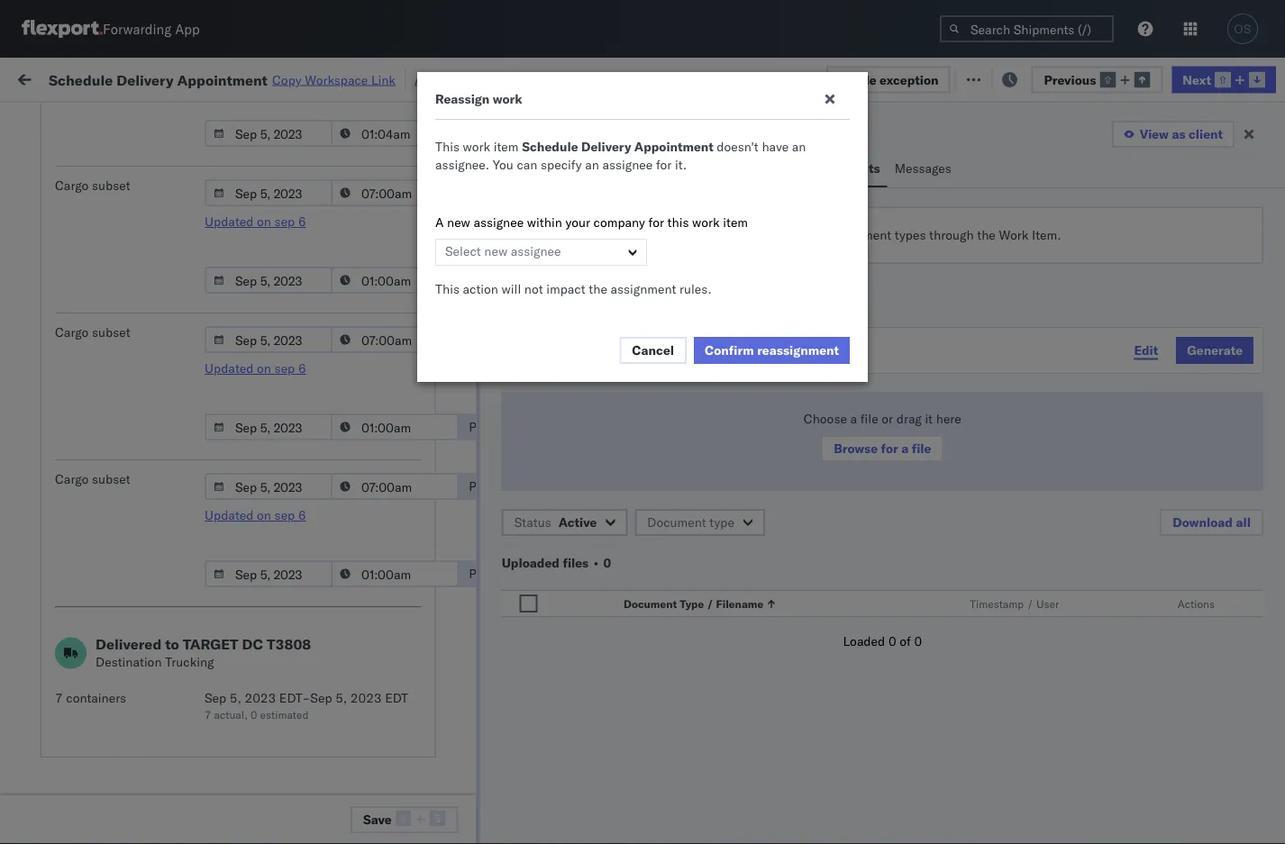 Task type: describe. For each thing, give the bounding box(es) containing it.
1 horizontal spatial exception
[[1004, 70, 1063, 86]]

shanghai, china for vandelay west
[[1111, 330, 1205, 346]]

1 integration test account - on ag from the left
[[669, 410, 863, 426]]

newark,
[[20, 735, 67, 751]]

previous
[[1045, 71, 1097, 87]]

save
[[363, 812, 392, 828]]

2 5, from the left
[[336, 691, 347, 707]]

file inside button
[[912, 441, 932, 457]]

test for 15,
[[852, 410, 876, 426]]

files
[[563, 555, 589, 571]]

pdt for fifth -- : -- -- text box from the bottom of the page
[[469, 125, 492, 141]]

aug left select at the top of the page
[[387, 251, 411, 267]]

1857563
[[1034, 211, 1089, 227]]

mdt, left may
[[344, 489, 375, 505]]

1 horizontal spatial actions
[[1232, 147, 1269, 161]]

mdt, down 1:00 am mdt, sep 11, 2023
[[353, 688, 384, 703]]

pickup for third schedule pickup from los angeles, ca link from the top of the page
[[98, 638, 137, 654]]

8 resize handle column header from the left
[[1253, 140, 1275, 845]]

2 schedule pickup from los angeles, ca from the top
[[41, 440, 243, 473]]

customs down haarlemmermeer,
[[86, 519, 136, 535]]

work for this
[[463, 139, 491, 155]]

0 vertical spatial schedule delivery appointment link
[[38, 249, 218, 267]]

los angeles, ca
[[1111, 211, 1204, 227]]

2 vertical spatial upload customs clearance documents button
[[41, 796, 256, 834]]

flex-1919147
[[996, 370, 1089, 386]]

documents down the nj
[[41, 815, 107, 831]]

ocean for unknown
[[552, 330, 589, 346]]

1 vertical spatial so
[[823, 251, 840, 267]]

6 for -- : -- -- text field for third -- : -- -- text box from the bottom
[[298, 361, 306, 376]]

vandelay for vandelay west
[[786, 330, 838, 346]]

upload customs clearance documents down confirm pickup from new york, ny / newark, nj
[[41, 797, 198, 831]]

3 resize handle column header from the left
[[521, 140, 543, 845]]

bookings test consignee for --
[[786, 370, 930, 386]]

schedule for second schedule pickup from los angeles, ca link from the bottom of the page
[[41, 440, 95, 455]]

jun for 11,
[[379, 529, 399, 545]]

updated for 'updated on sep 6' button corresponding to mmm d, yyyy text field corresponding to second -- : -- -- text box from the top -- : -- -- text field
[[205, 214, 254, 229]]

airport,
[[88, 299, 131, 315]]

confirm delivery
[[41, 171, 137, 187]]

cargo for mmm d, yyyy text field corresponding to second -- : -- -- text box from the bottom of the page
[[55, 472, 89, 487]]

documents for upload customs clearance documents link related to upload customs clearance documents button to the middle
[[179, 766, 244, 782]]

consignee inside button
[[786, 147, 838, 161]]

0 horizontal spatial work
[[196, 70, 227, 86]]

message
[[242, 70, 292, 86]]

upload down schiphol,
[[41, 519, 82, 535]]

- down edit button at the right of the page
[[1119, 370, 1127, 386]]

angeles
[[193, 202, 239, 217]]

1 vertical spatial (do
[[890, 251, 916, 267]]

of for loaded 0 of 0
[[900, 634, 912, 650]]

12:59 left mst,
[[290, 370, 326, 386]]

integration for 3:59 pm mdt, may 9, 2023
[[786, 489, 849, 505]]

sep down t3808
[[310, 691, 332, 707]]

/ inside button
[[707, 597, 714, 611]]

for inside button
[[882, 441, 899, 457]]

confirm pickup from amsterdam airport schiphol, haarlemmermeer, netherlands button
[[38, 478, 271, 531]]

consignee down reassignment
[[756, 370, 817, 386]]

schedule pickup from los angeles international airport
[[41, 202, 239, 235]]

airport inside schedule pickup from los angeles international airport
[[118, 220, 158, 235]]

am right 11:05
[[329, 807, 349, 822]]

batch action
[[1185, 70, 1264, 86]]

am left mst,
[[329, 370, 349, 386]]

confirm for confirm reassignment
[[705, 343, 755, 358]]

karl
[[941, 489, 964, 505]]

bookings for -
[[786, 370, 839, 386]]

mdt, down the 3:59 pm mdt, may 9, 2023
[[344, 529, 375, 545]]

schiphol,
[[38, 497, 92, 513]]

view
[[1140, 126, 1170, 142]]

- down reassignment
[[813, 410, 820, 426]]

mmm d, yyyy text field for second -- : -- -- text box from the top -- : -- -- text field
[[205, 179, 333, 206]]

3 china from the top
[[1172, 529, 1205, 545]]

from for third schedule pickup from los angeles, ca link from the top of the page
[[140, 638, 167, 654]]

spain
[[182, 299, 215, 315]]

summary
[[509, 161, 563, 176]]

name
[[701, 147, 730, 161]]

confirm reassignment button
[[694, 337, 850, 364]]

sep up actual,
[[205, 691, 227, 707]]

flex- up flex-1857563
[[996, 172, 1034, 188]]

3 bookings from the top
[[786, 450, 839, 465]]

delivered
[[96, 636, 162, 654]]

1 vertical spatial apple
[[786, 251, 820, 267]]

aug left 19,
[[387, 172, 411, 188]]

upload down the nj
[[41, 797, 82, 812]]

status
[[515, 515, 552, 531]]

schedule for third schedule pickup from los angeles, ca link from the top of the page
[[41, 638, 95, 654]]

reset to default filters button
[[523, 64, 680, 92]]

shanghai, for xiaoyu test client
[[1111, 608, 1168, 624]]

am down 12:59 am mst, feb 28, 2023
[[329, 410, 349, 426]]

am right 1:00
[[321, 608, 342, 624]]

select
[[445, 243, 481, 259]]

unknown for studio apparel
[[290, 291, 347, 307]]

pickup for schedule pickup from los angeles international airport 'link'
[[98, 202, 137, 217]]

0 horizontal spatial an
[[585, 157, 600, 173]]

customs right and
[[720, 227, 770, 243]]

log
[[461, 72, 482, 87]]

5 unknown from the top
[[290, 648, 347, 664]]

studio apparel
[[669, 291, 754, 307]]

sep for -- : -- -- text field for third -- : -- -- text box from the bottom
[[275, 361, 295, 376]]

2 12:59 am mdt, aug 30, 2023 from the top
[[290, 688, 468, 703]]

- left karl at bottom
[[930, 489, 938, 505]]

filename
[[717, 597, 764, 611]]

3 schedule pickup from los angeles, ca link from the top
[[41, 637, 256, 673]]

china for vandelay west
[[1172, 330, 1205, 346]]

timestamp / user
[[970, 597, 1060, 611]]

route button
[[708, 152, 758, 188]]

shanghai pudong international for flex-2345290
[[1111, 251, 1286, 267]]

pdt for second -- : -- -- text box from the bottom of the page
[[469, 479, 492, 495]]

ca up schiphol,
[[41, 458, 59, 473]]

/ inside confirm pickup from new york, ny / newark, nj
[[222, 717, 230, 733]]

this for this work item schedule delivery appointment
[[436, 139, 460, 155]]

flex- right karl at bottom
[[996, 489, 1034, 505]]

Handling Instructions text field
[[502, 282, 765, 309]]

test for 26,
[[842, 132, 866, 148]]

ocean fcl for 10:58 am mdt, jul 26, 2023
[[552, 132, 615, 148]]

1 edt from the left
[[279, 691, 303, 707]]

browse for a file button
[[822, 436, 945, 463]]

12:59 up have
[[759, 71, 794, 87]]

pickup for confirm pickup from los angeles, ca link
[[69, 330, 108, 345]]

0 horizontal spatial exception
[[880, 71, 939, 87]]

integration down cancel button
[[669, 410, 731, 426]]

vandelay for vandelay
[[669, 330, 721, 346]]

new
[[141, 717, 166, 733]]

mdt, down the 12:59 am mdt, sep 15, 2023
[[345, 608, 376, 624]]

this for this action will not impact the assignment rules.
[[436, 281, 460, 297]]

1 horizontal spatial work
[[581, 161, 611, 176]]

document type
[[648, 515, 735, 531]]

2 on from the left
[[941, 410, 960, 426]]

of inside exception: missing bill of lading numbers
[[171, 122, 183, 138]]

rules.
[[680, 281, 712, 297]]

7 resize handle column header from the left
[[1080, 140, 1102, 845]]

flex- up snooze
[[503, 116, 547, 134]]

pudong for flex-2130497
[[1168, 489, 1211, 505]]

flex- down flex-1662119
[[996, 370, 1034, 386]]

york,
[[170, 717, 199, 733]]

estimated
[[260, 708, 309, 722]]

12:59 down 12:00
[[290, 251, 326, 267]]

- right 1919147 on the right of the page
[[1111, 370, 1119, 386]]

1 horizontal spatial use)
[[948, 251, 981, 267]]

1 vertical spatial schedule delivery appointment button
[[41, 408, 222, 428]]

messages button
[[888, 152, 962, 188]]

am down 4:00 pm mdt, jun 11, 2023
[[329, 569, 349, 584]]

exception: missing bill of lading numbers button
[[38, 121, 271, 159]]

can
[[517, 157, 538, 173]]

confirm pickup from los angeles, ca link
[[20, 329, 235, 347]]

ca up 7 containers
[[41, 656, 59, 672]]

consignee up drag
[[870, 370, 930, 386]]

cargo subset for mmm d, yyyy text field corresponding to second -- : -- -- text box from the top -- : -- -- text field
[[55, 178, 130, 193]]

mdt, down deadline "button"
[[353, 172, 384, 188]]

flexport for 12:59 am mst, feb 28, 2023
[[669, 370, 716, 386]]

document for document type / filename
[[624, 597, 677, 611]]

5 -- : -- -- text field from the top
[[331, 561, 459, 588]]

consignee up "route" button in the right top of the page
[[756, 132, 817, 148]]

barajas
[[41, 299, 84, 315]]

test right type
[[711, 608, 735, 624]]

from for schedule pickup from madrid– barajas airport, madrid, spain link
[[140, 281, 167, 297]]

fcl for 1:00 am mdt, sep 11, 2023
[[592, 608, 615, 624]]

0 horizontal spatial apple so storage (do not use)
[[503, 135, 697, 151]]

flex- up flex-1919147 at right top
[[996, 330, 1034, 346]]

1 horizontal spatial storage
[[843, 251, 887, 267]]

client name button
[[660, 143, 759, 161]]

shanghai for flex-2345290
[[1111, 251, 1164, 267]]

mmm d, yyyy text field for second -- : -- -- text box from the top
[[205, 267, 333, 294]]

confirm pickup from new york, ny / newark, nj link
[[20, 716, 260, 753]]

upload left company
[[552, 227, 593, 243]]

1 5, from the left
[[230, 691, 242, 707]]

12:59 up 1:00
[[290, 569, 326, 584]]

1 horizontal spatial file exception
[[979, 70, 1063, 86]]

jul for 25,
[[387, 807, 404, 822]]

confirm pickup from los angeles, ca
[[20, 330, 235, 345]]

3 shanghai, china from the top
[[1111, 529, 1205, 545]]

air for 19,
[[552, 172, 568, 188]]

apple so storage (do not use) link
[[503, 134, 697, 152]]

customs down "upload proof of delivery" button
[[86, 598, 136, 614]]

type
[[710, 515, 735, 531]]

upload proof of delivery link
[[41, 567, 181, 585]]

download all
[[1173, 515, 1252, 531]]

updated on sep 6 button for mmm d, yyyy text field corresponding to second -- : -- -- text box from the top -- : -- -- text field
[[205, 214, 306, 229]]

a new assignee within your company for this work item
[[436, 215, 748, 230]]

from for schedule pickup from los angeles international airport 'link'
[[140, 202, 167, 217]]

aug down 1:00 am mdt, sep 11, 2023
[[387, 688, 411, 703]]

on for -- : -- -- text field for third -- : -- -- text box from the bottom
[[257, 361, 271, 376]]

15, for sep
[[413, 569, 433, 584]]

jun for 15,
[[387, 410, 408, 426]]

mst,
[[353, 370, 383, 386]]

los for schedule pickup from los angeles international airport 'link'
[[170, 202, 190, 217]]

11, for sep
[[405, 608, 425, 624]]

message (0)
[[242, 70, 316, 86]]

am right 12:00
[[329, 172, 349, 188]]

sep down the 12:59 am mdt, sep 15, 2023
[[380, 608, 402, 624]]

0 horizontal spatial file
[[855, 71, 877, 87]]

flexport for 10:58 am mdt, jul 26, 2023
[[669, 132, 716, 148]]

consignee down drag
[[870, 450, 930, 465]]

3 -- : -- -- text field from the top
[[331, 414, 459, 441]]

2 schedule pickup from los angeles, ca link from the top
[[41, 439, 256, 475]]

1 horizontal spatial 2345290
[[1034, 251, 1089, 267]]

7 inside sep 5, 2023 edt - sep 5, 2023 edt 7 actual, 0 estimated
[[205, 708, 211, 722]]

within
[[527, 215, 562, 230]]

status active
[[515, 515, 597, 531]]

759 at risk
[[331, 70, 393, 86]]

3 shanghai, from the top
[[1111, 529, 1168, 545]]

0 vertical spatial schedule delivery appointment button
[[38, 249, 218, 269]]

customs down confirm pickup from new york, ny / newark, nj
[[86, 797, 136, 812]]

schedule for schedule delivery appointment link to the middle
[[41, 409, 95, 425]]

loaded 0 of 0
[[844, 634, 923, 650]]

- right drag
[[930, 410, 938, 426]]

assignment
[[611, 281, 677, 297]]

2 xiaoyu from the left
[[786, 608, 825, 624]]

test for 19,
[[852, 172, 876, 188]]

new for a
[[447, 215, 471, 230]]

fcl for 4:00 pm mdt, jun 11, 2023
[[592, 529, 615, 545]]

205
[[414, 70, 438, 86]]

2 ag from the left
[[963, 410, 980, 426]]

3 schedule pickup from los angeles, ca from the top
[[41, 638, 243, 672]]

proof for upload proof of delivery
[[86, 568, 116, 583]]

3 bookings test consignee from the top
[[786, 450, 930, 465]]

specify
[[541, 157, 582, 173]]

ram
[[689, 211, 715, 227]]

type
[[680, 597, 704, 611]]

2 cargo subset from the top
[[55, 325, 130, 340]]

document type / filename
[[624, 597, 764, 611]]

2 vertical spatial schedule delivery appointment
[[38, 687, 218, 702]]

1 vertical spatial not
[[920, 251, 945, 267]]

for inside doesn't have an assignee. you can specify an assignee for it.
[[656, 157, 672, 173]]

0 inside sep 5, 2023 edt - sep 5, 2023 edt 7 actual, 0 estimated
[[251, 708, 257, 722]]

this
[[668, 215, 689, 230]]

action
[[1224, 70, 1264, 86]]

test for 28,
[[842, 370, 866, 386]]

updated on sep 6 button for mmm d, yyyy text field corresponding to second -- : -- -- text box from the bottom of the page
[[205, 508, 306, 523]]

0 vertical spatial 30,
[[736, 71, 756, 87]]

mdt, down 4:00 pm mdt, jun 11, 2023
[[353, 569, 384, 584]]

at
[[358, 70, 369, 86]]

pickup for third schedule pickup from los angeles, ca link from the bottom of the page
[[98, 360, 137, 376]]

sep up 1:00 am mdt, sep 11, 2023
[[387, 569, 410, 584]]

filters
[[633, 69, 669, 85]]

account down the confirm reassignment button
[[762, 410, 809, 426]]

2 integration test account - on ag from the left
[[786, 410, 980, 426]]

1 vertical spatial schedule delivery appointment link
[[41, 408, 222, 426]]

test down choose
[[842, 450, 866, 465]]

am down 1:00 am mdt, sep 11, 2023
[[329, 688, 349, 703]]

2 horizontal spatial /
[[1027, 597, 1034, 611]]

account for 12:59 am mdt, jun 15, 2023
[[879, 410, 927, 426]]

download all button
[[1161, 509, 1264, 537]]

resize handle column header for deadline "button"
[[458, 140, 480, 845]]

am up consignee button at the top
[[797, 71, 818, 87]]

2 vertical spatial schedule delivery appointment button
[[38, 686, 218, 706]]

a inside button
[[902, 441, 909, 457]]

action
[[463, 281, 499, 297]]

suitsupply
[[941, 172, 1001, 188]]

0 vertical spatial upload customs clearance documents button
[[41, 597, 256, 635]]

4 unknown from the top
[[290, 450, 347, 465]]

t3808
[[267, 636, 311, 654]]

flex- down the item.
[[996, 251, 1034, 267]]

2 xiaoyu test client from the left
[[786, 608, 889, 624]]

12:59 up the 3:59
[[290, 410, 326, 426]]

reassignment
[[758, 343, 840, 358]]

∙
[[592, 555, 601, 571]]

1 -- : -- -- text field from the top
[[331, 120, 459, 147]]

not
[[525, 281, 543, 297]]

2 -- : -- -- text field from the top
[[331, 267, 459, 294]]

1 horizontal spatial flex-2345290
[[996, 251, 1089, 267]]

flex-2318555
[[996, 172, 1089, 188]]

upload proof of delivery button
[[41, 567, 181, 587]]

port
[[1163, 147, 1184, 161]]

schedule for third schedule pickup from los angeles, ca link from the bottom of the page
[[41, 360, 95, 376]]

have
[[762, 139, 789, 155]]

am right 10:58
[[329, 132, 349, 148]]

1 schedule pickup from los angeles, ca link from the top
[[41, 359, 256, 395]]

updated on sep 6 for second -- : -- -- text box from the top
[[205, 214, 306, 229]]

upload proof of delivery and customs clearance document types through the work item.
[[552, 227, 1062, 243]]

0 vertical spatial upload customs clearance documents link
[[41, 518, 256, 554]]

may
[[379, 489, 404, 505]]

upload down "upload proof of delivery" button
[[41, 598, 82, 614]]

next
[[1183, 71, 1212, 87]]

mdt, down 12:00 am mdt, aug 19, 2023
[[353, 251, 384, 267]]

mdt, down mst,
[[353, 410, 384, 426]]

upload customs clearance documents link for upload customs clearance documents button to the middle
[[20, 765, 244, 783]]

flex- left user
[[996, 608, 1034, 624]]

client order
[[627, 161, 697, 176]]

1919147
[[1034, 370, 1089, 386]]

0 vertical spatial 2345290
[[547, 116, 610, 134]]

12:59 am mst, feb 28, 2023
[[290, 370, 466, 386]]

subset for mmm d, yyyy text box related to -- : -- -- text field for third -- : -- -- text box from the bottom
[[92, 325, 130, 340]]

0 vertical spatial 7
[[55, 691, 63, 707]]

air for 30,
[[552, 251, 568, 267]]

schedule for the top schedule delivery appointment link
[[38, 250, 91, 266]]

angeles, inside confirm pickup from los angeles, ca link
[[165, 330, 214, 345]]

1 horizontal spatial item
[[723, 215, 748, 230]]

mode button
[[543, 143, 642, 161]]

12:59 am mdt, jun 15, 2023
[[290, 410, 465, 426]]

consignee up the messages
[[870, 132, 930, 148]]

integration for 12:00 am mdt, aug 19, 2023
[[786, 172, 849, 188]]

ocean fcl for 4:00 pm mdt, jun 11, 2023
[[552, 529, 615, 545]]

edit
[[1135, 342, 1159, 358]]

1 vertical spatial upload customs clearance documents button
[[20, 765, 244, 785]]

0 vertical spatial a
[[851, 411, 858, 427]]

0 vertical spatial file
[[861, 411, 879, 427]]

mdt, up 12:00 am mdt, aug 19, 2023
[[353, 132, 384, 148]]

through
[[930, 227, 974, 243]]

target
[[183, 636, 239, 654]]



Task type: vqa. For each thing, say whether or not it's contained in the screenshot.
fourth Jaehyung Choi from the bottom of the page
no



Task type: locate. For each thing, give the bounding box(es) containing it.
3 updated on sep 6 button from the top
[[205, 508, 306, 523]]

0 vertical spatial mmm d, yyyy text field
[[205, 120, 333, 147]]

air right not
[[552, 291, 568, 307]]

1 horizontal spatial not
[[920, 251, 945, 267]]

updated on sep 6 for fifth -- : -- -- text box from the top of the page
[[205, 508, 306, 523]]

0 vertical spatial use)
[[665, 135, 697, 151]]

- left suitsupply
[[930, 172, 938, 188]]

from inside schedule pickup from los angeles international airport
[[140, 202, 167, 217]]

shanghai, for vandelay west
[[1111, 330, 1168, 346]]

pickup inside the schedule pickup from madrid– barajas airport, madrid, spain
[[98, 281, 137, 297]]

sep down the 3:59
[[275, 508, 295, 523]]

-- : -- -- text field
[[331, 179, 459, 206], [331, 326, 459, 353]]

work left the item.
[[1000, 227, 1029, 243]]

2 bookings from the top
[[786, 370, 839, 386]]

1 resize handle column header from the left
[[258, 140, 280, 845]]

1 vertical spatial apple so storage (do not use)
[[786, 251, 981, 267]]

1 cargo subset from the top
[[55, 178, 130, 193]]

1 subset from the top
[[92, 178, 130, 193]]

doesn't have an assignee. you can specify an assignee for it.
[[436, 139, 807, 173]]

international
[[41, 220, 115, 235], [1214, 251, 1286, 267], [1214, 489, 1286, 505]]

6 resize handle column header from the left
[[936, 140, 958, 845]]

china for bookings test consignee
[[1172, 132, 1205, 148]]

shanghai down los angeles, ca
[[1111, 251, 1164, 267]]

2 vertical spatial schedule pickup from los angeles, ca
[[41, 638, 243, 672]]

4 shanghai, from the top
[[1111, 608, 1168, 624]]

mmm d, yyyy text field up deadline
[[205, 120, 333, 147]]

from for third schedule pickup from los angeles, ca link from the bottom of the page
[[140, 360, 167, 376]]

assignee for a new assignee within your company for this work item
[[511, 243, 561, 259]]

schedule delivery appointment button up the schedule pickup from madrid– barajas airport, madrid, spain
[[38, 249, 218, 269]]

12:59 up 'estimated'
[[290, 688, 326, 703]]

los inside button
[[141, 330, 161, 345]]

proof inside button
[[86, 568, 116, 583]]

1 updated on sep 6 from the top
[[205, 214, 306, 229]]

4 pdt from the top
[[469, 479, 492, 495]]

subset for mmm d, yyyy text field corresponding to second -- : -- -- text box from the bottom of the page
[[92, 472, 130, 487]]

4 china from the top
[[1172, 608, 1205, 624]]

3 ocean fcl from the top
[[552, 370, 615, 386]]

1 this from the top
[[436, 139, 460, 155]]

missing
[[102, 122, 146, 138]]

updated on sep 6 button
[[205, 214, 306, 229], [205, 361, 306, 376], [205, 508, 306, 523]]

759
[[331, 70, 354, 86]]

1 vertical spatial schedule delivery appointment
[[41, 409, 222, 425]]

0 horizontal spatial actions
[[1178, 597, 1216, 611]]

ocean fcl for 12:59 am mst, feb 28, 2023
[[552, 370, 615, 386]]

exception up consignee button at the top
[[880, 71, 939, 87]]

0 vertical spatial storage
[[560, 135, 604, 151]]

test for 9,
[[852, 489, 876, 505]]

cancel
[[632, 343, 675, 358]]

airport right amsterdam
[[228, 479, 268, 495]]

workspace
[[305, 72, 368, 87]]

3 fcl from the top
[[592, 370, 615, 386]]

flex-2130497
[[996, 489, 1089, 505]]

of up delivered
[[120, 568, 131, 583]]

flex-2345290 up this work item schedule delivery appointment on the top of the page
[[503, 116, 610, 134]]

shanghai, china for xiaoyu test client
[[1111, 608, 1205, 624]]

4 mmm d, yyyy text field from the top
[[205, 561, 333, 588]]

4 resize handle column header from the left
[[638, 140, 660, 845]]

9 resize handle column header from the left
[[1261, 140, 1282, 845]]

demo down the confirm reassignment button
[[720, 370, 753, 386]]

deadline
[[290, 147, 334, 161]]

updated on sep 6 button down spain
[[205, 361, 306, 376]]

test down browse
[[852, 489, 876, 505]]

3 subset from the top
[[92, 472, 130, 487]]

0 vertical spatial subset
[[92, 178, 130, 193]]

3 cargo from the top
[[55, 472, 89, 487]]

0 horizontal spatial storage
[[560, 135, 604, 151]]

2 vertical spatial upload customs clearance documents link
[[20, 765, 244, 783]]

proof right your
[[597, 227, 627, 243]]

vandelay down studio in the right of the page
[[669, 330, 721, 346]]

work right this
[[693, 215, 720, 230]]

mmm d, yyyy text field for second -- : -- -- text box from the bottom of the page
[[205, 473, 333, 500]]

use) down "through"
[[948, 251, 981, 267]]

1 vertical spatial shanghai pudong international
[[1111, 489, 1286, 505]]

pickup inside confirm pickup from new york, ny / newark, nj
[[69, 717, 108, 733]]

1 shanghai, china from the top
[[1111, 132, 1205, 148]]

1 xiaoyu from the left
[[669, 608, 708, 624]]

pm for 4:00
[[321, 529, 341, 545]]

on for second -- : -- -- text box from the top -- : -- -- text field
[[257, 214, 271, 229]]

integration
[[786, 172, 849, 188], [669, 410, 731, 426], [786, 410, 849, 426], [786, 489, 849, 505]]

schedule delivery appointment button down destination
[[38, 686, 218, 706]]

to inside button
[[571, 69, 584, 85]]

2318555
[[1034, 172, 1089, 188]]

client inside 'button'
[[627, 161, 661, 176]]

5 air from the top
[[552, 489, 568, 505]]

new
[[447, 215, 471, 230], [485, 243, 508, 259]]

1 vertical spatial use)
[[948, 251, 981, 267]]

test left or in the right of the page
[[852, 410, 876, 426]]

upload customs clearance documents for upload customs clearance documents link related to upload customs clearance documents button to the middle
[[20, 766, 244, 782]]

proof down the netherlands
[[86, 568, 116, 583]]

0 vertical spatial an
[[792, 139, 807, 155]]

updated down spain
[[205, 361, 254, 376]]

client name
[[669, 147, 730, 161]]

2 air from the top
[[552, 211, 568, 227]]

6 down the 3:59
[[298, 508, 306, 523]]

fcl for 12:59 am mst, feb 28, 2023
[[592, 370, 615, 386]]

0 horizontal spatial item
[[494, 139, 519, 155]]

MMM D, YYYY text field
[[205, 120, 333, 147], [205, 267, 333, 294], [205, 326, 333, 353]]

0 vertical spatial shanghai
[[1111, 251, 1164, 267]]

resize handle column header for "departure port" button
[[1261, 140, 1282, 845]]

so down upload proof of delivery and customs clearance document types through the work item.
[[823, 251, 840, 267]]

1 pudong from the top
[[1168, 251, 1211, 267]]

ocean for 1:00 am mdt, sep 11, 2023
[[552, 608, 589, 624]]

of
[[171, 122, 183, 138], [631, 227, 642, 243], [120, 568, 131, 583], [900, 634, 912, 650]]

2 mmm d, yyyy text field from the top
[[205, 414, 333, 441]]

4 fcl from the top
[[592, 529, 615, 545]]

4 air from the top
[[552, 291, 568, 307]]

mmm d, yyyy text field up 4:00
[[205, 473, 333, 500]]

30, for the bottom schedule delivery appointment link
[[414, 688, 434, 703]]

air left the "∙"
[[552, 569, 568, 584]]

1 horizontal spatial apple so storage (do not use)
[[786, 251, 981, 267]]

schedule inside the schedule pickup from madrid– barajas airport, madrid, spain
[[41, 281, 95, 297]]

5 ocean from the top
[[552, 608, 589, 624]]

schedule delivery appointment button
[[38, 249, 218, 269], [41, 408, 222, 428], [38, 686, 218, 706]]

0 vertical spatial 12:59 am mdt, aug 30, 2023
[[290, 251, 468, 267]]

1 12:59 am mdt, aug 30, 2023 from the top
[[290, 251, 468, 267]]

0 vertical spatial document
[[648, 515, 707, 531]]

2 this from the top
[[436, 281, 460, 297]]

upload customs clearance documents link
[[41, 518, 256, 554], [41, 597, 256, 633], [20, 765, 244, 783]]

2 resize handle column header from the left
[[458, 140, 480, 845]]

0 vertical spatial jul
[[387, 132, 404, 148]]

west
[[842, 330, 870, 346]]

client inside button
[[669, 147, 698, 161]]

work up by:
[[52, 65, 98, 90]]

los up amsterdam
[[170, 440, 190, 455]]

1 vertical spatial mmm d, yyyy text field
[[205, 267, 333, 294]]

exception: missing bill of lading numbers link
[[38, 121, 271, 157]]

flexport. image
[[22, 20, 103, 38]]

new for select
[[485, 243, 508, 259]]

netherlands
[[38, 515, 108, 531]]

4 -- : -- -- text field from the top
[[331, 473, 459, 500]]

shanghai, for bookings test consignee
[[1111, 132, 1168, 148]]

1 vertical spatial actions
[[1178, 597, 1216, 611]]

from for second schedule pickup from los angeles, ca link from the bottom of the page
[[140, 440, 167, 455]]

by:
[[65, 110, 83, 126]]

from inside confirm pickup from new york, ny / newark, nj
[[111, 717, 138, 733]]

air
[[552, 172, 568, 188], [552, 211, 568, 227], [552, 251, 568, 267], [552, 291, 568, 307], [552, 489, 568, 505], [552, 569, 568, 584]]

cancel button
[[620, 337, 687, 364]]

30, for the top schedule delivery appointment link
[[414, 251, 434, 267]]

Search Shipments (/) text field
[[941, 15, 1115, 42]]

2 -- : -- -- text field from the top
[[331, 326, 459, 353]]

1:00 am mdt, sep 11, 2023
[[290, 608, 459, 624]]

pickup for the confirm pickup from new york, ny / newark, nj link
[[69, 717, 108, 733]]

assignee
[[603, 157, 653, 173], [474, 215, 524, 230], [511, 243, 561, 259]]

china for xiaoyu test client
[[1172, 608, 1205, 624]]

confirm down apparel
[[705, 343, 755, 358]]

0 vertical spatial for
[[656, 157, 672, 173]]

bookings up documents "button"
[[786, 132, 839, 148]]

exception: missing bill of lading numbers
[[38, 122, 225, 156]]

4 ocean fcl from the top
[[552, 529, 615, 545]]

airport inside "confirm pickup from amsterdam airport schiphol, haarlemmermeer, netherlands"
[[228, 479, 268, 495]]

1 fcl from the top
[[592, 132, 615, 148]]

7
[[55, 691, 63, 707], [205, 708, 211, 722]]

madrid–
[[170, 281, 217, 297]]

2 vertical spatial cargo
[[55, 472, 89, 487]]

work for my
[[52, 65, 98, 90]]

a
[[436, 215, 444, 230]]

25,
[[407, 807, 427, 822]]

1 horizontal spatial xiaoyu
[[786, 608, 825, 624]]

documents for the top upload customs clearance documents link
[[41, 537, 107, 553]]

of left this
[[631, 227, 642, 243]]

2 updated on sep 6 from the top
[[205, 361, 306, 376]]

3 pdt from the top
[[469, 419, 492, 435]]

6 for second -- : -- -- text box from the top -- : -- -- text field
[[298, 214, 306, 229]]

reassign work
[[436, 91, 523, 107]]

-- : -- -- text field for second -- : -- -- text box from the top
[[331, 179, 459, 206]]

from for confirm pickup from amsterdam airport schiphol, haarlemmermeer, netherlands link in the bottom left of the page
[[129, 479, 156, 495]]

2 jul from the top
[[387, 807, 404, 822]]

integration test account - on ag
[[669, 410, 863, 426], [786, 410, 980, 426]]

3 6 from the top
[[298, 508, 306, 523]]

from inside the schedule pickup from madrid– barajas airport, madrid, spain
[[140, 281, 167, 297]]

fcl for unknown
[[592, 330, 615, 346]]

0 vertical spatial updated on sep 6 button
[[205, 214, 306, 229]]

1 shanghai, from the top
[[1111, 132, 1168, 148]]

los right 1857563
[[1111, 211, 1131, 227]]

los for third schedule pickup from los angeles, ca link from the bottom of the page
[[170, 360, 190, 376]]

impact
[[547, 281, 586, 297]]

0 horizontal spatial on
[[824, 410, 842, 426]]

2 horizontal spatial work
[[1000, 227, 1029, 243]]

unknown for vandelay
[[290, 330, 347, 346]]

1 vertical spatial jun
[[379, 529, 399, 545]]

2 fcl from the top
[[592, 330, 615, 346]]

updated on sep 6 button for mmm d, yyyy text box related to -- : -- -- text field for third -- : -- -- text box from the bottom
[[205, 361, 306, 376]]

2130497
[[1034, 489, 1089, 505]]

schedule for schedule pickup from los angeles international airport 'link'
[[41, 202, 95, 217]]

choose
[[804, 411, 848, 427]]

mdt, left "25,"
[[353, 807, 384, 822]]

2 vertical spatial subset
[[92, 472, 130, 487]]

0 horizontal spatial flex-2345290
[[503, 116, 610, 134]]

use) inside apple so storage (do not use) link
[[665, 135, 697, 151]]

1 flexport demo consignee from the top
[[669, 132, 817, 148]]

1 vertical spatial cargo subset
[[55, 325, 130, 340]]

7 left containers
[[55, 691, 63, 707]]

1 vertical spatial airport
[[228, 479, 268, 495]]

ca inside confirm pickup from los angeles, ca link
[[217, 330, 235, 345]]

1 vertical spatial an
[[585, 157, 600, 173]]

3 mmm d, yyyy text field from the top
[[205, 326, 333, 353]]

fcl
[[592, 132, 615, 148], [592, 330, 615, 346], [592, 370, 615, 386], [592, 529, 615, 545], [592, 608, 615, 624]]

flex- down flex-2318555
[[996, 211, 1034, 227]]

to for target
[[165, 636, 179, 654]]

fcl up work button
[[592, 132, 615, 148]]

4:00
[[290, 529, 318, 545]]

2 bookings test consignee from the top
[[786, 370, 930, 386]]

1 xiaoyu test client from the left
[[669, 608, 772, 624]]

1 horizontal spatial /
[[707, 597, 714, 611]]

for left ac
[[649, 215, 665, 230]]

work right reassign
[[493, 91, 523, 107]]

1 horizontal spatial an
[[792, 139, 807, 155]]

1 vandelay from the left
[[669, 330, 721, 346]]

vandelay left west on the right top of the page
[[786, 330, 838, 346]]

0 vertical spatial flex-2345290
[[503, 116, 610, 134]]

pickup inside schedule pickup from los angeles international airport
[[98, 202, 137, 217]]

pickup inside "confirm pickup from amsterdam airport schiphol, haarlemmermeer, netherlands"
[[87, 479, 126, 495]]

pm right the 3:59
[[321, 489, 341, 505]]

2 pdt from the top
[[469, 272, 492, 288]]

11, for jun
[[402, 529, 422, 545]]

subset down workitem button
[[92, 178, 130, 193]]

los for confirm pickup from los angeles, ca link
[[141, 330, 161, 345]]

mmm d, yyyy text field for third -- : -- -- text box from the bottom
[[205, 414, 333, 441]]

2 pm from the top
[[321, 529, 341, 545]]

2 china from the top
[[1172, 330, 1205, 346]]

ca
[[1187, 211, 1204, 227], [217, 330, 235, 345], [41, 378, 59, 394], [41, 458, 59, 473], [41, 656, 59, 672]]

2 vertical spatial updated on sep 6 button
[[205, 508, 306, 523]]

pickup for schedule pickup from madrid– barajas airport, madrid, spain link
[[98, 281, 137, 297]]

0 horizontal spatial ag
[[846, 410, 863, 426]]

jul
[[387, 132, 404, 148], [387, 807, 404, 822]]

0 horizontal spatial to
[[165, 636, 179, 654]]

appointment
[[177, 71, 268, 89], [635, 139, 714, 155], [144, 250, 218, 266], [148, 409, 222, 425], [144, 687, 218, 702]]

due
[[683, 71, 706, 87]]

0 vertical spatial to
[[571, 69, 584, 85]]

airport
[[118, 220, 158, 235], [228, 479, 268, 495]]

mmm d, yyyy text field for fifth -- : -- -- text box from the bottom of the page
[[205, 120, 333, 147]]

2 updated on sep 6 button from the top
[[205, 361, 306, 376]]

0 horizontal spatial the
[[589, 281, 608, 297]]

ocean
[[552, 132, 589, 148], [552, 330, 589, 346], [552, 370, 589, 386], [552, 529, 589, 545], [552, 608, 589, 624]]

1 horizontal spatial the
[[978, 227, 996, 243]]

shanghai pudong international for flex-2130497
[[1111, 489, 1286, 505]]

client order button
[[620, 152, 708, 188]]

2 vertical spatial schedule delivery appointment link
[[38, 686, 218, 704]]

ocean fcl for 1:00 am mdt, sep 11, 2023
[[552, 608, 615, 624]]

1 china from the top
[[1172, 132, 1205, 148]]

client
[[1189, 126, 1224, 142]]

account
[[879, 172, 927, 188], [762, 410, 809, 426], [879, 410, 927, 426], [879, 489, 927, 505]]

3 ocean from the top
[[552, 370, 589, 386]]

will
[[502, 281, 521, 297]]

1 vertical spatial this
[[436, 281, 460, 297]]

1 horizontal spatial file
[[979, 70, 1001, 86]]

0 vertical spatial assignee
[[603, 157, 653, 173]]

0 horizontal spatial xiaoyu test client
[[669, 608, 772, 624]]

1 vertical spatial pm
[[321, 529, 341, 545]]

Search Work text field
[[680, 64, 877, 92]]

schedule for the bottom schedule delivery appointment link
[[38, 687, 91, 702]]

customs down the nj
[[64, 766, 115, 782]]

0 vertical spatial the
[[978, 227, 996, 243]]

schedule inside schedule pickup from los angeles international airport
[[41, 202, 95, 217]]

from down confirm pickup from los angeles, ca button
[[140, 360, 167, 376]]

resize handle column header
[[258, 140, 280, 845], [458, 140, 480, 845], [521, 140, 543, 845], [638, 140, 660, 845], [756, 140, 777, 845], [936, 140, 958, 845], [1080, 140, 1102, 845], [1253, 140, 1275, 845], [1261, 140, 1282, 845]]

1 air from the top
[[552, 172, 568, 188]]

schedule delivery appointment link down confirm pickup from los angeles, ca button
[[41, 408, 222, 426]]

1 -- : -- -- text field from the top
[[331, 179, 459, 206]]

timestamp / user button
[[967, 593, 1142, 611]]

app
[[175, 20, 200, 37]]

0 vertical spatial pudong
[[1168, 251, 1211, 267]]

1 vertical spatial document
[[624, 597, 677, 611]]

1 vertical spatial file
[[912, 441, 932, 457]]

ag up browse
[[846, 410, 863, 426]]

amsterdam
[[159, 479, 225, 495]]

0 horizontal spatial /
[[222, 717, 230, 733]]

1 horizontal spatial xiaoyu test client
[[786, 608, 889, 624]]

documents inside documents "button"
[[812, 161, 881, 176]]

2 vertical spatial 30,
[[414, 688, 434, 703]]

this action will not impact the assignment rules.
[[436, 281, 712, 297]]

1 vertical spatial -- : -- -- text field
[[331, 326, 459, 353]]

2 vertical spatial 6
[[298, 508, 306, 523]]

los inside schedule pickup from los angeles international airport
[[170, 202, 190, 217]]

1 horizontal spatial on
[[941, 410, 960, 426]]

international for integration test account - karl lagerfeld
[[1214, 489, 1286, 505]]

view as client button
[[1113, 121, 1235, 148]]

0 vertical spatial schedule delivery appointment
[[38, 250, 218, 266]]

bookings for shanghai,
[[786, 132, 839, 148]]

cargo for mmm d, yyyy text field corresponding to second -- : -- -- text box from the top -- : -- -- text field
[[55, 178, 89, 193]]

demo for 12:59 am mst, feb 28, 2023
[[720, 370, 753, 386]]

4 ocean from the top
[[552, 529, 589, 545]]

12:59 am mdt, aug 30, 2023 down 1:00 am mdt, sep 11, 2023
[[290, 688, 468, 703]]

1 horizontal spatial a
[[902, 441, 909, 457]]

2 unknown from the top
[[290, 291, 347, 307]]

2 edt from the left
[[385, 691, 408, 707]]

jul left the 26,
[[387, 132, 404, 148]]

1 vertical spatial the
[[589, 281, 608, 297]]

4 shanghai, china from the top
[[1111, 608, 1205, 624]]

3 sep from the top
[[275, 508, 295, 523]]

it
[[926, 411, 933, 427]]

ca down schedule pickup from madrid– barajas airport, madrid, spain link
[[217, 330, 235, 345]]

forwarding app
[[103, 20, 200, 37]]

sep for second -- : -- -- text box from the bottom of the page
[[275, 508, 295, 523]]

5 fcl from the top
[[592, 608, 615, 624]]

1 vertical spatial for
[[649, 215, 665, 230]]

flexport demo consignee for 12:59 am mst, feb 28, 2023
[[669, 370, 817, 386]]

0 vertical spatial (do
[[607, 135, 633, 151]]

apparel
[[710, 291, 754, 307]]

ocean for 10:58 am mdt, jul 26, 2023
[[552, 132, 589, 148]]

12:59 am mdt, aug 30, 2023
[[290, 251, 468, 267], [290, 688, 468, 703]]

2 subset from the top
[[92, 325, 130, 340]]

updated for 'updated on sep 6' button corresponding to mmm d, yyyy text field corresponding to second -- : -- -- text box from the bottom of the page
[[205, 508, 254, 523]]

2 mmm d, yyyy text field from the top
[[205, 267, 333, 294]]

storage down document
[[843, 251, 887, 267]]

international inside schedule pickup from los angeles international airport
[[41, 220, 115, 235]]

0 vertical spatial not
[[636, 135, 661, 151]]

integration test account - on ag down the confirm reassignment button
[[669, 410, 863, 426]]

6 air from the top
[[552, 569, 568, 584]]

1 on from the left
[[824, 410, 842, 426]]

air up impact
[[552, 251, 568, 267]]

1 vertical spatial bookings
[[786, 370, 839, 386]]

assignee inside doesn't have an assignee. you can specify an assignee for it.
[[603, 157, 653, 173]]

sep
[[387, 569, 410, 584], [380, 608, 402, 624], [205, 691, 227, 707], [310, 691, 332, 707]]

-- : -- -- text field
[[331, 120, 459, 147], [331, 267, 459, 294], [331, 414, 459, 441], [331, 473, 459, 500], [331, 561, 459, 588]]

schedule pickup from los angeles, ca link
[[41, 359, 256, 395], [41, 439, 256, 475], [41, 637, 256, 673]]

confirm delivery link
[[41, 170, 137, 188]]

1 pdt from the top
[[469, 125, 492, 141]]

ca down barajas
[[41, 378, 59, 394]]

3 unknown from the top
[[290, 330, 347, 346]]

0 horizontal spatial file exception
[[855, 71, 939, 87]]

0 horizontal spatial use)
[[665, 135, 697, 151]]

1 unknown from the top
[[290, 211, 347, 227]]

1 schedule pickup from los angeles, ca from the top
[[41, 360, 243, 394]]

11:05 am mdt, jul 25, 2023
[[290, 807, 461, 822]]

trucking
[[165, 655, 214, 670]]

3 air from the top
[[552, 251, 568, 267]]

updated for 'updated on sep 6' button for mmm d, yyyy text box related to -- : -- -- text field for third -- : -- -- text box from the bottom
[[205, 361, 254, 376]]

on right it in the right of the page
[[941, 410, 960, 426]]

assignee for this work item
[[474, 215, 524, 230]]

subset for mmm d, yyyy text field corresponding to second -- : -- -- text box from the top -- : -- -- text field
[[92, 178, 130, 193]]

cargo subset down numbers
[[55, 178, 130, 193]]

confirm inside "confirm pickup from amsterdam airport schiphol, haarlemmermeer, netherlands"
[[38, 479, 84, 495]]

- inside sep 5, 2023 edt - sep 5, 2023 edt 7 actual, 0 estimated
[[303, 691, 310, 707]]

an right have
[[792, 139, 807, 155]]

shanghai pudong international down los angeles, ca
[[1111, 251, 1286, 267]]

account down consignee button at the top
[[879, 172, 927, 188]]

resize handle column header for client name button
[[756, 140, 777, 845]]

workitem
[[20, 147, 67, 161]]

shanghai pudong international
[[1111, 251, 1286, 267], [1111, 489, 1286, 505]]

-- : -- -- text field for third -- : -- -- text box from the bottom
[[331, 326, 459, 353]]

sep for second -- : -- -- text box from the top -- : -- -- text field
[[275, 214, 295, 229]]

documents for upload customs clearance documents link related to the top upload customs clearance documents button
[[41, 616, 107, 632]]

batch action button
[[1158, 64, 1276, 92]]

account for 12:00 am mdt, aug 19, 2023
[[879, 172, 927, 188]]

pickup for confirm pickup from amsterdam airport schiphol, haarlemmermeer, netherlands link in the bottom left of the page
[[87, 479, 126, 495]]

los for second schedule pickup from los angeles, ca link from the bottom of the page
[[170, 440, 190, 455]]

2 vertical spatial sep
[[275, 508, 295, 523]]

mmm d, yyyy text field down spain
[[205, 326, 333, 353]]

ocean up specify at the left top of the page
[[552, 132, 589, 148]]

filtered
[[18, 110, 62, 126]]

consignee button
[[777, 143, 940, 161]]

0 vertical spatial 15,
[[411, 410, 431, 426]]

1 ag from the left
[[846, 410, 863, 426]]

-- : -- -- text field down the a
[[331, 267, 459, 294]]

0 horizontal spatial vandelay
[[669, 330, 721, 346]]

storage
[[560, 135, 604, 151], [843, 251, 887, 267]]

flexport up "it."
[[669, 132, 716, 148]]

30,
[[736, 71, 756, 87], [414, 251, 434, 267], [414, 688, 434, 703]]

mmm d, yyyy text field up spain
[[205, 267, 333, 294]]

from left new
[[111, 717, 138, 733]]

cargo subset for mmm d, yyyy text field corresponding to second -- : -- -- text box from the bottom of the page
[[55, 472, 130, 487]]

jul for 26,
[[387, 132, 404, 148]]

pudong up download at the right bottom of page
[[1168, 489, 1211, 505]]

1 shanghai from the top
[[1111, 251, 1164, 267]]

fcl down instructions
[[592, 370, 615, 386]]

upload inside button
[[41, 568, 82, 583]]

apple so storage (do not use)
[[503, 135, 697, 151], [786, 251, 981, 267]]

0 horizontal spatial airport
[[118, 220, 158, 235]]

0 vertical spatial new
[[447, 215, 471, 230]]

11,
[[402, 529, 422, 545], [405, 608, 425, 624]]

an down apple so storage (do not use) link
[[585, 157, 600, 173]]

1 demo from the top
[[720, 132, 753, 148]]

1 vertical spatial updated on sep 6 button
[[205, 361, 306, 376]]

subset up haarlemmermeer,
[[92, 472, 130, 487]]

upload customs clearance documents up delivered
[[41, 598, 198, 632]]

updated on sep 6 button down the 3:59
[[205, 508, 306, 523]]

pudong for flex-2345290
[[1168, 251, 1211, 267]]

dc
[[242, 636, 263, 654]]

1 vertical spatial flexport
[[669, 370, 716, 386]]

actions down download at the right bottom of page
[[1178, 597, 1216, 611]]

apple inside apple so storage (do not use) link
[[503, 135, 536, 151]]

work button
[[574, 152, 620, 188]]

am down 12:00 am mdt, aug 19, 2023
[[329, 251, 349, 267]]

1 vertical spatial updated on sep 6
[[205, 361, 306, 376]]

schedule for schedule pickup from madrid– barajas airport, madrid, spain link
[[41, 281, 95, 297]]

2 flexport from the top
[[669, 370, 716, 386]]

copy workspace link button
[[272, 72, 396, 87]]

international for apple so storage (do not use)
[[1214, 251, 1286, 267]]

1 horizontal spatial apple
[[786, 251, 820, 267]]

containers
[[66, 691, 126, 707]]

0 vertical spatial updated
[[205, 214, 254, 229]]

0 horizontal spatial 7
[[55, 691, 63, 707]]

3 updated on sep 6 from the top
[[205, 508, 306, 523]]

MMM D, YYYY text field
[[205, 179, 333, 206], [205, 414, 333, 441], [205, 473, 333, 500], [205, 561, 333, 588]]

1 pm from the top
[[321, 489, 341, 505]]

1 horizontal spatial (do
[[890, 251, 916, 267]]

file exception down search shipments (/) "text box"
[[979, 70, 1063, 86]]

activity log
[[415, 72, 482, 87]]

0 horizontal spatial a
[[851, 411, 858, 427]]

so
[[540, 135, 557, 151], [823, 251, 840, 267]]

confirm for confirm pickup from amsterdam airport schiphol, haarlemmermeer, netherlands
[[38, 479, 84, 495]]

5, up actual,
[[230, 691, 242, 707]]

1 vertical spatial updated
[[205, 361, 254, 376]]

upload down "newark," at the bottom of page
[[20, 766, 61, 782]]

3 mmm d, yyyy text field from the top
[[205, 473, 333, 500]]

aug right due
[[709, 71, 733, 87]]

mmm d, yyyy text field up the 3:59
[[205, 414, 333, 441]]

vandelay
[[669, 330, 721, 346], [786, 330, 838, 346]]

account for 3:59 pm mdt, may 9, 2023
[[879, 489, 927, 505]]

bookings test consignee down west on the right top of the page
[[786, 370, 930, 386]]

test down the confirm reassignment button
[[735, 410, 758, 426]]

9,
[[407, 489, 419, 505]]

flexport
[[669, 132, 716, 148], [669, 370, 716, 386]]

1 ocean fcl from the top
[[552, 132, 615, 148]]

to
[[571, 69, 584, 85], [165, 636, 179, 654]]

upload customs clearance documents for upload customs clearance documents link related to the top upload customs clearance documents button
[[41, 598, 198, 632]]

resize handle column header for workitem button
[[258, 140, 280, 845]]

None checkbox
[[520, 595, 538, 613]]

2 vertical spatial work
[[1000, 227, 1029, 243]]

/
[[707, 597, 714, 611], [1027, 597, 1034, 611], [222, 717, 230, 733]]

0 horizontal spatial so
[[540, 135, 557, 151]]

assignee up select new assignee
[[474, 215, 524, 230]]

to inside delivered to target dc t3808 destination trucking
[[165, 636, 179, 654]]

upload down the netherlands
[[41, 568, 82, 583]]

save button
[[351, 807, 459, 834]]

los
[[170, 202, 190, 217], [1111, 211, 1131, 227], [141, 330, 161, 345], [170, 360, 190, 376], [170, 440, 190, 455], [170, 638, 190, 654]]

1 updated on sep 6 button from the top
[[205, 214, 306, 229]]

flexport demo consignee
[[669, 132, 817, 148], [669, 370, 817, 386]]

0 horizontal spatial new
[[447, 215, 471, 230]]

from for confirm pickup from los angeles, ca link
[[111, 330, 138, 345]]

from inside "confirm pickup from amsterdam airport schiphol, haarlemmermeer, netherlands"
[[129, 479, 156, 495]]

1 updated from the top
[[205, 214, 254, 229]]

los left the "angeles"
[[170, 202, 190, 217]]

0 horizontal spatial not
[[636, 135, 661, 151]]

ocean fcl for unknown
[[552, 330, 615, 346]]

confirm inside confirm pickup from new york, ny / newark, nj
[[20, 717, 66, 733]]

flexport demo consignee for 10:58 am mdt, jul 26, 2023
[[669, 132, 817, 148]]

2 shanghai, from the top
[[1111, 330, 1168, 346]]

ocean for 4:00 pm mdt, jun 11, 2023
[[552, 529, 589, 545]]

ca down "departure port" button
[[1187, 211, 1204, 227]]

0 vertical spatial proof
[[597, 227, 627, 243]]

upload customs clearance documents link for the top upload customs clearance documents button
[[41, 597, 256, 633]]

shanghai, china for bookings test consignee
[[1111, 132, 1205, 148]]

3 cargo subset from the top
[[55, 472, 130, 487]]

browse
[[834, 441, 878, 457]]

2 cargo from the top
[[55, 325, 89, 340]]

instructions
[[570, 338, 643, 354]]

1 cargo from the top
[[55, 178, 89, 193]]



